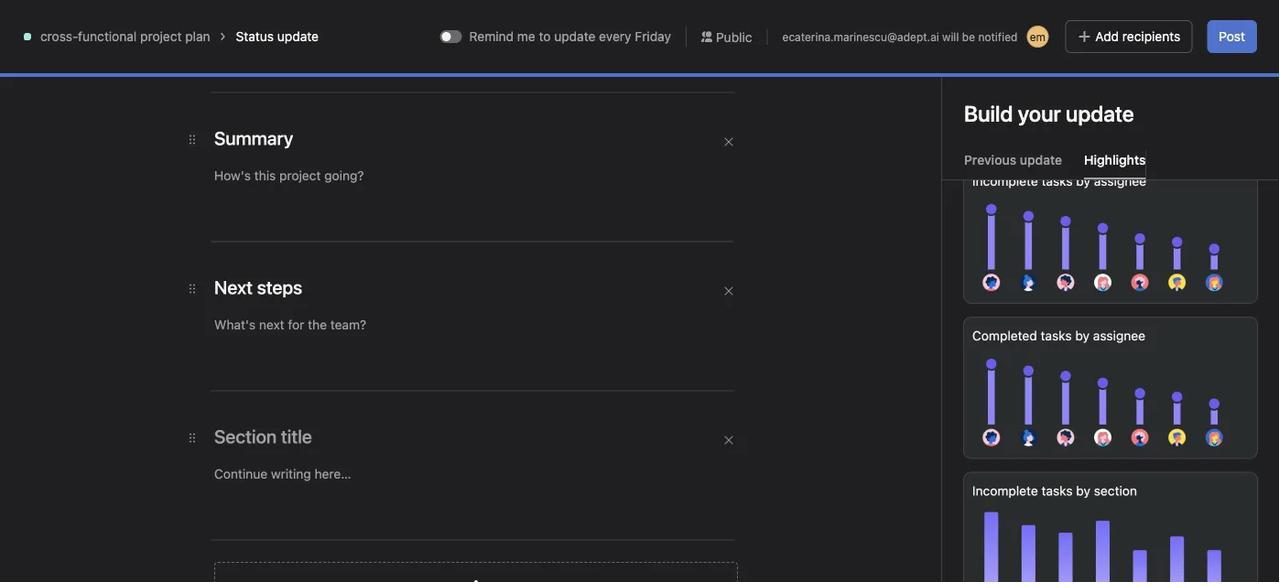 Task type: describe. For each thing, give the bounding box(es) containing it.
cross-functional project plan for cross-functional project plan link inside 'projects' element
[[48, 331, 218, 346]]

post
[[1220, 29, 1246, 44]]

add billing info
[[1134, 16, 1211, 28]]

draft project brief
[[279, 437, 385, 452]]

0 horizontal spatial task
[[288, 149, 310, 162]]

update for previous update
[[1020, 153, 1063, 168]]

home link
[[11, 56, 209, 85]]

previous
[[965, 153, 1017, 168]]

oct
[[291, 311, 310, 323]]

recipients
[[1123, 29, 1181, 44]]

section
[[1095, 484, 1138, 499]]

trial?
[[1081, 16, 1107, 28]]

build
[[965, 101, 1014, 126]]

my
[[1063, 16, 1078, 28]]

incomplete for incomplete tasks by section
[[973, 484, 1039, 499]]

schedule kickoff meeting
[[279, 557, 429, 573]]

Section title text field
[[214, 126, 294, 151]]

completed image
[[255, 554, 277, 576]]

0 vertical spatial cross-
[[40, 29, 78, 44]]

home
[[48, 63, 83, 78]]

by for incomplete tasks by section
[[1077, 484, 1091, 499]]

tasks for completed tasks by assignee
[[1041, 329, 1072, 344]]

search button
[[424, 7, 863, 37]]

assignee for completed tasks by assignee
[[1094, 329, 1146, 344]]

0 vertical spatial cross-functional project plan link
[[40, 29, 210, 44]]

what's in my trial? button
[[1003, 9, 1115, 35]]

remove section image for section title text field
[[724, 435, 735, 446]]

ecaterina.marinescu@adept.ai
[[783, 30, 940, 43]]

messages link
[[867, 113, 943, 133]]

search list box
[[424, 7, 863, 37]]

ecaterina.marinescu@adept.ai will be notified
[[783, 30, 1018, 43]]

Completed checkbox
[[255, 554, 277, 576]]

notified
[[979, 30, 1018, 43]]

me
[[518, 29, 536, 44]]

in
[[1051, 16, 1060, 28]]

completed image
[[255, 433, 277, 455]]

add report section image
[[462, 577, 491, 583]]

left
[[975, 22, 992, 35]]

by for completed tasks by assignee
[[1076, 329, 1090, 344]]

files
[[980, 115, 1008, 130]]

remind me to update every friday
[[470, 29, 672, 44]]

update for status update
[[277, 29, 319, 44]]

1 vertical spatial project
[[148, 331, 189, 346]]

search
[[455, 14, 496, 29]]

1 vertical spatial add task
[[908, 250, 961, 265]]

status
[[236, 29, 274, 44]]

em button
[[1018, 24, 1051, 49]]

files link
[[965, 113, 1008, 133]]

schedule
[[279, 557, 334, 573]]

cross-functional project plan for top cross-functional project plan link
[[40, 29, 210, 44]]

26
[[339, 311, 353, 323]]

incomplete tasks by assignee
[[973, 174, 1147, 189]]

completed
[[973, 329, 1038, 344]]

will
[[943, 30, 960, 43]]

completed tasks by assignee
[[973, 329, 1146, 344]]

days
[[948, 22, 972, 35]]

0 vertical spatial add task button
[[242, 143, 318, 169]]

remind
[[470, 29, 514, 44]]

previous update
[[965, 153, 1063, 168]]

add billing info button
[[1126, 9, 1219, 35]]

what's
[[1011, 16, 1048, 28]]

cross- inside 'projects' element
[[48, 331, 85, 346]]

status update
[[236, 29, 319, 44]]

build your update
[[965, 101, 1135, 126]]

remove section image
[[724, 286, 735, 297]]

remind me to update every friday switch
[[440, 30, 462, 43]]

tasks for incomplete tasks by section
[[1042, 484, 1073, 499]]



Task type: locate. For each thing, give the bounding box(es) containing it.
0 vertical spatial tasks
[[1042, 174, 1073, 189]]

add inside button
[[273, 388, 294, 400]]

tasks down the previous update
[[1042, 174, 1073, 189]]

meeting
[[381, 557, 429, 573]]

1 horizontal spatial add task
[[908, 250, 961, 265]]

add recipients button
[[1066, 20, 1193, 53]]

1 horizontal spatial update
[[555, 29, 596, 44]]

update inside tab list
[[1020, 153, 1063, 168]]

0 vertical spatial assignee
[[1095, 174, 1147, 189]]

add inside button
[[1134, 16, 1155, 28]]

0 vertical spatial remove section image
[[724, 137, 735, 148]]

1 vertical spatial plan
[[193, 331, 218, 346]]

assignee
[[1095, 174, 1147, 189], [1094, 329, 1146, 344]]

1 vertical spatial functional
[[85, 331, 144, 346]]

2 remove section image from the top
[[724, 435, 735, 446]]

add subtask
[[273, 388, 339, 400]]

oct 24 – 26
[[291, 311, 353, 323]]

your update
[[1019, 101, 1135, 126]]

Section title text field
[[214, 424, 312, 450]]

1 incomplete from the top
[[973, 174, 1039, 189]]

by left section
[[1077, 484, 1091, 499]]

update up incomplete tasks by assignee
[[1020, 153, 1063, 168]]

tab list containing previous update
[[943, 150, 1280, 180]]

update
[[277, 29, 319, 44], [555, 29, 596, 44], [1020, 153, 1063, 168]]

0 vertical spatial plan
[[185, 29, 210, 44]]

plan
[[185, 29, 210, 44], [193, 331, 218, 346]]

0 vertical spatial task
[[288, 149, 310, 162]]

add
[[1134, 16, 1155, 28], [1096, 29, 1120, 44], [265, 149, 285, 162], [908, 250, 932, 265], [273, 388, 294, 400]]

post button
[[1208, 20, 1258, 53]]

remove section image for section title text box
[[724, 137, 735, 148]]

add task image
[[1006, 199, 1021, 213]]

incomplete tasks by section
[[973, 484, 1138, 499]]

update right status
[[277, 29, 319, 44]]

30
[[931, 22, 945, 35]]

cross-functional project plan
[[40, 29, 210, 44], [48, 331, 218, 346]]

incomplete for incomplete tasks by assignee
[[973, 174, 1039, 189]]

2 vertical spatial by
[[1077, 484, 1091, 499]]

kickoff
[[338, 557, 378, 573]]

friday
[[635, 29, 672, 44]]

–
[[330, 311, 336, 323]]

tasks left section
[[1042, 484, 1073, 499]]

0 vertical spatial functional
[[78, 29, 137, 44]]

add recipients
[[1096, 29, 1181, 44]]

cross-functional project plan link inside 'projects' element
[[11, 324, 218, 354]]

plan left status
[[185, 29, 210, 44]]

incomplete
[[973, 174, 1039, 189], [973, 484, 1039, 499]]

1 vertical spatial task
[[935, 250, 961, 265]]

hide sidebar image
[[24, 15, 38, 29]]

1 vertical spatial cross-functional project plan
[[48, 331, 218, 346]]

by for incomplete tasks by assignee
[[1077, 174, 1091, 189]]

update right to
[[555, 29, 596, 44]]

tasks
[[1042, 174, 1073, 189], [1041, 329, 1072, 344], [1042, 484, 1073, 499]]

1 vertical spatial assignee
[[1094, 329, 1146, 344]]

0 vertical spatial by
[[1077, 174, 1091, 189]]

1 vertical spatial cross-functional project plan link
[[11, 324, 218, 354]]

add task button
[[242, 143, 318, 169], [810, 241, 1044, 274]]

high
[[265, 279, 289, 292]]

cross-functional project plan link
[[40, 29, 210, 44], [11, 324, 218, 354]]

low
[[265, 468, 286, 481]]

on
[[308, 468, 322, 481]]

add inside button
[[1096, 29, 1120, 44]]

what's in my trial?
[[1011, 16, 1107, 28]]

0 vertical spatial project
[[140, 29, 182, 44]]

add task
[[265, 149, 310, 162], [908, 250, 961, 265]]

functional
[[78, 29, 137, 44], [85, 331, 144, 346]]

projects element
[[0, 291, 220, 357]]

None text field
[[297, 61, 542, 94]]

0 horizontal spatial add task button
[[242, 143, 318, 169]]

1 vertical spatial remove section image
[[724, 435, 735, 446]]

plan inside 'projects' element
[[193, 331, 218, 346]]

remove section image
[[724, 137, 735, 148], [724, 435, 735, 446]]

1 vertical spatial tasks
[[1041, 329, 1072, 344]]

tab list
[[943, 150, 1280, 180]]

cross-
[[40, 29, 78, 44], [48, 331, 85, 346]]

1 vertical spatial incomplete
[[973, 484, 1039, 499]]

plan down next steps text field
[[193, 331, 218, 346]]

2 horizontal spatial update
[[1020, 153, 1063, 168]]

on track
[[308, 468, 352, 481]]

30 days left
[[931, 22, 992, 35]]

1 horizontal spatial task
[[935, 250, 961, 265]]

2 vertical spatial tasks
[[1042, 484, 1073, 499]]

2 incomplete from the top
[[973, 484, 1039, 499]]

subtask
[[297, 388, 339, 400]]

by
[[1077, 174, 1091, 189], [1076, 329, 1090, 344], [1077, 484, 1091, 499]]

by right completed
[[1076, 329, 1090, 344]]

add subtask button
[[250, 381, 347, 407]]

brief
[[358, 437, 385, 452]]

0 vertical spatial add task
[[265, 149, 310, 162]]

info
[[1192, 16, 1211, 28]]

tasks right completed
[[1041, 329, 1072, 344]]

by down highlights
[[1077, 174, 1091, 189]]

0 vertical spatial cross-functional project plan
[[40, 29, 210, 44]]

1 vertical spatial cross-
[[48, 331, 85, 346]]

billing
[[1158, 16, 1189, 28]]

draft
[[279, 437, 309, 452]]

Completed checkbox
[[255, 433, 277, 455]]

em
[[1030, 30, 1046, 43]]

2 vertical spatial project
[[313, 437, 354, 452]]

24
[[313, 311, 327, 323]]

every
[[599, 29, 632, 44]]

be
[[963, 30, 976, 43]]

task
[[288, 149, 310, 162], [935, 250, 961, 265]]

assignee for incomplete tasks by assignee
[[1095, 174, 1147, 189]]

functional inside 'projects' element
[[85, 331, 144, 346]]

board image
[[253, 67, 275, 89]]

cross-functional project plan inside cross-functional project plan link
[[48, 331, 218, 346]]

track
[[326, 468, 352, 481]]

highlights
[[1085, 153, 1147, 168]]

public
[[716, 29, 753, 44]]

1 vertical spatial add task button
[[810, 241, 1044, 274]]

messages
[[882, 115, 943, 130]]

Section title text field
[[214, 275, 303, 301]]

project
[[140, 29, 182, 44], [148, 331, 189, 346], [313, 437, 354, 452]]

tasks for incomplete tasks by assignee
[[1042, 174, 1073, 189]]

0 horizontal spatial update
[[277, 29, 319, 44]]

1 remove section image from the top
[[724, 137, 735, 148]]

add to starred image
[[577, 71, 592, 85]]

1 horizontal spatial add task button
[[810, 241, 1044, 274]]

1 vertical spatial by
[[1076, 329, 1090, 344]]

to
[[539, 29, 551, 44]]

0 vertical spatial incomplete
[[973, 174, 1039, 189]]

0 horizontal spatial add task
[[265, 149, 310, 162]]



Task type: vqa. For each thing, say whether or not it's contained in the screenshot.
On
yes



